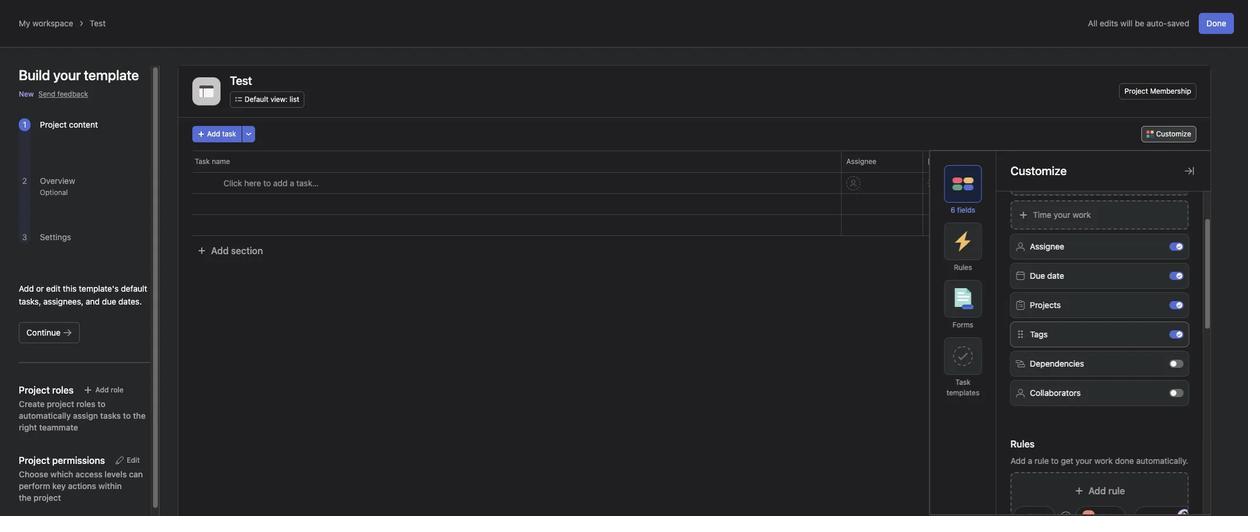 Task type: describe. For each thing, give the bounding box(es) containing it.
project content
[[40, 120, 98, 130]]

all edits will be auto-saved
[[1088, 18, 1190, 28]]

dates.
[[118, 297, 142, 307]]

project roles
[[19, 385, 74, 396]]

my workspace link
[[19, 18, 73, 28]]

add role
[[95, 386, 124, 395]]

feedback
[[57, 90, 88, 99]]

edit button
[[110, 453, 145, 469]]

time your work
[[1033, 210, 1091, 220]]

to left the
[[123, 411, 131, 421]]

default view: list button
[[230, 92, 305, 108]]

default view: list
[[245, 95, 299, 104]]

here
[[244, 178, 261, 188]]

switch for projects
[[1170, 302, 1184, 310]]

add for add or edit this template's default tasks, assignees, and due dates.
[[19, 284, 34, 294]]

edit
[[46, 284, 61, 294]]

add section button
[[192, 241, 268, 262]]

assign
[[73, 411, 98, 421]]

your template
[[53, 67, 139, 83]]

template image
[[199, 84, 214, 99]]

right teammate
[[19, 423, 78, 433]]

row containing task name
[[178, 151, 1211, 172]]

within
[[98, 482, 122, 492]]

create
[[19, 400, 45, 410]]

0 vertical spatial projects
[[1010, 157, 1037, 166]]

get
[[1061, 456, 1074, 466]]

project for project membership
[[1125, 87, 1148, 96]]

done
[[1207, 18, 1227, 28]]

1
[[23, 120, 27, 130]]

1 horizontal spatial work
[[1095, 456, 1113, 466]]

to inside row
[[263, 178, 271, 188]]

dependencies
[[1030, 359, 1084, 369]]

1 vertical spatial rules
[[1011, 439, 1035, 450]]

new
[[19, 90, 34, 99]]

time
[[1033, 210, 1052, 220]]

add for add role
[[95, 386, 109, 395]]

edits
[[1100, 18, 1119, 28]]

0 horizontal spatial rules
[[954, 263, 972, 272]]

project
[[47, 400, 74, 410]]

automatically.
[[1137, 456, 1189, 466]]

add for add section
[[211, 246, 229, 256]]

3
[[22, 232, 27, 242]]

time your work button
[[1011, 201, 1189, 230]]

content
[[69, 120, 98, 130]]

3 row from the top
[[178, 215, 1211, 236]]

my workspace
[[19, 18, 73, 28]]

click
[[224, 178, 242, 188]]

default
[[121, 284, 147, 294]]

project permissions
[[19, 456, 105, 466]]

1 vertical spatial projects
[[1030, 300, 1061, 310]]

4 switch from the top
[[1170, 331, 1184, 339]]

forms
[[953, 321, 974, 330]]

add for add task
[[207, 130, 220, 138]]

overview
[[40, 176, 75, 186]]

and
[[86, 297, 100, 307]]

build your template
[[19, 67, 139, 83]]

add rule
[[1089, 486, 1125, 497]]

will
[[1121, 18, 1133, 28]]

done button
[[1199, 13, 1234, 34]]

fields
[[958, 206, 976, 215]]

add role button
[[78, 383, 129, 399]]

task for task templates
[[956, 378, 971, 387]]

add for add rule
[[1089, 486, 1106, 497]]

close details image
[[1185, 167, 1195, 176]]

task…
[[297, 178, 319, 188]]

task name
[[195, 157, 230, 166]]

0 vertical spatial date
[[955, 157, 970, 166]]

add section
[[211, 246, 263, 256]]

automatically
[[19, 411, 71, 421]]

due date inside row
[[940, 157, 970, 166]]

switch for collaborators
[[1170, 390, 1184, 398]]

choose which access levels can perform key actions within the project
[[19, 470, 143, 503]]

optional
[[40, 188, 68, 197]]

switch for assignee
[[1170, 243, 1184, 251]]

more actions image
[[245, 131, 252, 138]]

collaborators
[[1030, 388, 1081, 398]]

this
[[63, 284, 77, 294]]

add for add a rule to get your work done automatically.
[[1011, 456, 1026, 466]]

actions
[[68, 482, 96, 492]]

templates
[[947, 389, 980, 398]]

continue
[[26, 328, 61, 338]]

1 vertical spatial due date
[[1030, 271, 1064, 281]]

key
[[52, 482, 66, 492]]

view:
[[271, 95, 288, 104]]

done
[[1115, 456, 1134, 466]]

due inside row
[[940, 157, 953, 166]]

add rule button
[[1006, 473, 1194, 517]]

which
[[50, 470, 73, 480]]



Task type: vqa. For each thing, say whether or not it's contained in the screenshot.
to inside row
yes



Task type: locate. For each thing, give the bounding box(es) containing it.
1 vertical spatial work
[[1095, 456, 1113, 466]]

test
[[90, 18, 106, 28], [230, 74, 252, 87]]

1 horizontal spatial due date
[[1030, 271, 1064, 281]]

5 switch from the top
[[1170, 360, 1184, 368]]

add task
[[207, 130, 236, 138]]

task
[[222, 130, 236, 138]]

rule down done
[[1109, 486, 1125, 497]]

1 2 3
[[22, 120, 27, 242]]

settings
[[40, 232, 71, 242]]

add
[[273, 178, 288, 188]]

due
[[102, 297, 116, 307]]

1 vertical spatial date
[[1048, 271, 1064, 281]]

customize up close details icon
[[1157, 130, 1192, 138]]

choose
[[19, 470, 48, 480]]

add inside add role button
[[95, 386, 109, 395]]

0 vertical spatial assignee
[[847, 157, 877, 166]]

the project
[[19, 493, 61, 503]]

to left get
[[1051, 456, 1059, 466]]

0 horizontal spatial assignee
[[847, 157, 877, 166]]

add left task
[[207, 130, 220, 138]]

due date
[[940, 157, 970, 166], [1030, 271, 1064, 281]]

add task button
[[192, 126, 242, 143]]

add or edit this template's default tasks, assignees, and due dates.
[[19, 284, 147, 307]]

task up templates
[[956, 378, 971, 387]]

0 vertical spatial task
[[195, 157, 210, 166]]

rules
[[954, 263, 972, 272], [1011, 439, 1035, 450]]

create project roles to automatically assign tasks to the right teammate
[[19, 400, 146, 433]]

rule inside button
[[1109, 486, 1125, 497]]

roles
[[76, 400, 96, 410]]

row
[[178, 151, 1211, 172], [178, 194, 1211, 215], [178, 215, 1211, 236]]

a right add
[[290, 178, 294, 188]]

1 vertical spatial task
[[956, 378, 971, 387]]

all
[[1088, 18, 1098, 28]]

1 horizontal spatial rules
[[1011, 439, 1035, 450]]

1 vertical spatial your
[[1076, 456, 1093, 466]]

0 horizontal spatial a
[[290, 178, 294, 188]]

0 horizontal spatial test
[[90, 18, 106, 28]]

customize button
[[1142, 126, 1197, 143]]

0 vertical spatial your
[[1054, 210, 1071, 220]]

1 switch from the top
[[1170, 243, 1184, 251]]

1 horizontal spatial assignee
[[1030, 242, 1065, 252]]

project for project content
[[40, 120, 67, 130]]

add left section
[[211, 246, 229, 256]]

build
[[19, 67, 50, 83]]

1 horizontal spatial due
[[1030, 271, 1045, 281]]

0 vertical spatial due date
[[940, 157, 970, 166]]

add up 'tasks,'
[[19, 284, 34, 294]]

projects
[[1010, 157, 1037, 166], [1030, 300, 1061, 310]]

add left get
[[1011, 456, 1026, 466]]

or
[[36, 284, 44, 294]]

membership
[[1150, 87, 1192, 96]]

task
[[195, 157, 210, 166], [956, 378, 971, 387]]

1 vertical spatial customize
[[1011, 164, 1067, 178]]

project left membership
[[1125, 87, 1148, 96]]

projects up tags
[[1030, 300, 1061, 310]]

add down add a rule to get your work done automatically.
[[1089, 486, 1106, 497]]

0 horizontal spatial date
[[955, 157, 970, 166]]

send feedback link
[[38, 89, 88, 100]]

continue button
[[19, 323, 80, 344]]

saved
[[1168, 18, 1190, 28]]

3 switch from the top
[[1170, 302, 1184, 310]]

2 row from the top
[[178, 194, 1211, 215]]

rule
[[1035, 456, 1049, 466], [1109, 486, 1125, 497]]

0 vertical spatial customize
[[1157, 130, 1192, 138]]

1 horizontal spatial rule
[[1109, 486, 1125, 497]]

6
[[951, 206, 956, 215]]

work left done
[[1095, 456, 1113, 466]]

assignees,
[[43, 297, 83, 307]]

to
[[263, 178, 271, 188], [98, 400, 105, 410], [123, 411, 131, 421], [1051, 456, 1059, 466]]

1 horizontal spatial test
[[230, 74, 252, 87]]

0 vertical spatial rules
[[954, 263, 972, 272]]

0 horizontal spatial due
[[940, 157, 953, 166]]

name
[[212, 157, 230, 166]]

6 switch from the top
[[1170, 390, 1184, 398]]

project membership
[[1125, 87, 1192, 96]]

2 switch from the top
[[1170, 272, 1184, 280]]

project inside project membership button
[[1125, 87, 1148, 96]]

project content button
[[40, 120, 98, 130]]

role
[[111, 386, 124, 395]]

task templates
[[947, 378, 980, 398]]

project membership button
[[1120, 83, 1197, 100]]

customize up time
[[1011, 164, 1067, 178]]

add left role
[[95, 386, 109, 395]]

overview optional
[[40, 176, 75, 197]]

1 horizontal spatial project
[[1125, 87, 1148, 96]]

1 vertical spatial a
[[1028, 456, 1033, 466]]

workspace
[[32, 18, 73, 28]]

edit
[[127, 456, 140, 465]]

0 horizontal spatial task
[[195, 157, 210, 166]]

rule left get
[[1035, 456, 1049, 466]]

can
[[129, 470, 143, 480]]

6 fields
[[951, 206, 976, 215]]

projects up time
[[1010, 157, 1037, 166]]

tasks
[[100, 411, 121, 421]]

0 horizontal spatial your
[[1054, 210, 1071, 220]]

0 vertical spatial a
[[290, 178, 294, 188]]

customize inside dropdown button
[[1157, 130, 1192, 138]]

assignee inside row
[[847, 157, 877, 166]]

task for task name
[[195, 157, 210, 166]]

2
[[22, 176, 27, 186]]

1 horizontal spatial customize
[[1157, 130, 1192, 138]]

perform
[[19, 482, 50, 492]]

0 vertical spatial due
[[940, 157, 953, 166]]

a left get
[[1028, 456, 1033, 466]]

task inside task templates
[[956, 378, 971, 387]]

access
[[75, 470, 102, 480]]

new send feedback
[[19, 90, 88, 99]]

1 row from the top
[[178, 151, 1211, 172]]

1 horizontal spatial task
[[956, 378, 971, 387]]

0 vertical spatial project
[[1125, 87, 1148, 96]]

your right time
[[1054, 210, 1071, 220]]

to left add
[[263, 178, 271, 188]]

0 vertical spatial test
[[90, 18, 106, 28]]

1 horizontal spatial your
[[1076, 456, 1093, 466]]

to down add role button
[[98, 400, 105, 410]]

task left name
[[195, 157, 210, 166]]

work
[[1073, 210, 1091, 220], [1095, 456, 1113, 466]]

tasks,
[[19, 297, 41, 307]]

add inside add rule button
[[1089, 486, 1106, 497]]

a inside row
[[290, 178, 294, 188]]

assignee
[[847, 157, 877, 166], [1030, 242, 1065, 252]]

the
[[133, 411, 146, 421]]

test up default
[[230, 74, 252, 87]]

switch for dependencies
[[1170, 360, 1184, 368]]

list
[[290, 95, 299, 104]]

your
[[1054, 210, 1071, 220], [1076, 456, 1093, 466]]

template's
[[79, 284, 119, 294]]

your right get
[[1076, 456, 1093, 466]]

project right 1
[[40, 120, 67, 130]]

add inside add or edit this template's default tasks, assignees, and due dates.
[[19, 284, 34, 294]]

1 vertical spatial due
[[1030, 271, 1045, 281]]

switch
[[1170, 243, 1184, 251], [1170, 272, 1184, 280], [1170, 302, 1184, 310], [1170, 331, 1184, 339], [1170, 360, 1184, 368], [1170, 390, 1184, 398]]

click here to add a task…
[[224, 178, 319, 188]]

1 horizontal spatial date
[[1048, 271, 1064, 281]]

customize
[[1157, 130, 1192, 138], [1011, 164, 1067, 178]]

my
[[19, 18, 30, 28]]

send
[[38, 90, 55, 99]]

your inside button
[[1054, 210, 1071, 220]]

tags
[[1030, 330, 1048, 340]]

0 horizontal spatial customize
[[1011, 164, 1067, 178]]

0 horizontal spatial project
[[40, 120, 67, 130]]

settings button
[[40, 232, 71, 242]]

0 horizontal spatial due date
[[940, 157, 970, 166]]

add
[[207, 130, 220, 138], [211, 246, 229, 256], [19, 284, 34, 294], [95, 386, 109, 395], [1011, 456, 1026, 466], [1089, 486, 1106, 497]]

work right time
[[1073, 210, 1091, 220]]

0 horizontal spatial rule
[[1035, 456, 1049, 466]]

0 vertical spatial work
[[1073, 210, 1091, 220]]

0 horizontal spatial work
[[1073, 210, 1091, 220]]

1 vertical spatial test
[[230, 74, 252, 87]]

add inside 'add task' button
[[207, 130, 220, 138]]

levels
[[105, 470, 127, 480]]

date
[[955, 157, 970, 166], [1048, 271, 1064, 281]]

be
[[1135, 18, 1145, 28]]

add a rule to get your work done automatically.
[[1011, 456, 1189, 466]]

work inside button
[[1073, 210, 1091, 220]]

1 vertical spatial project
[[40, 120, 67, 130]]

1 horizontal spatial a
[[1028, 456, 1033, 466]]

click here to add a task… row
[[178, 172, 1211, 194]]

1 vertical spatial rule
[[1109, 486, 1125, 497]]

add inside add section button
[[211, 246, 229, 256]]

1 vertical spatial assignee
[[1030, 242, 1065, 252]]

0 vertical spatial rule
[[1035, 456, 1049, 466]]

a
[[290, 178, 294, 188], [1028, 456, 1033, 466]]

test right workspace
[[90, 18, 106, 28]]



